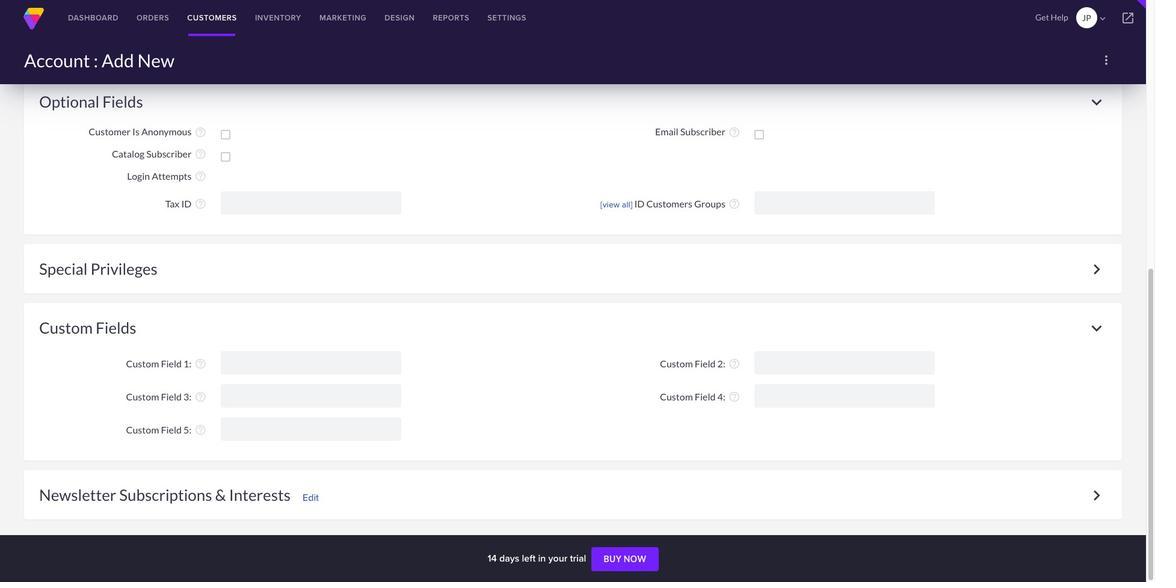 Task type: vqa. For each thing, say whether or not it's contained in the screenshot.
article
no



Task type: describe. For each thing, give the bounding box(es) containing it.
help
[[1051, 12, 1069, 22]]

attempts
[[152, 170, 192, 182]]

help_outline inside custom field 4: help_outline
[[729, 391, 741, 403]]

tax id help_outline
[[165, 198, 207, 210]]

help_outline inside custom field 3: help_outline
[[194, 391, 207, 403]]

customer is anonymous help_outline
[[89, 126, 207, 138]]

custom for custom field 5: help_outline
[[126, 424, 159, 436]]

custom field 4: help_outline
[[660, 391, 741, 403]]

get
[[1036, 12, 1049, 22]]

help_outline inside custom field 2: help_outline
[[729, 358, 741, 370]]

more_vert button
[[1095, 48, 1119, 72]]

marketing
[[320, 12, 367, 23]]

14 days left in your trial
[[488, 552, 589, 566]]

5:
[[184, 424, 192, 436]]


[[1098, 13, 1108, 24]]

custom field 2: help_outline
[[660, 358, 741, 370]]

jp
[[1083, 13, 1091, 23]]

is
[[132, 126, 140, 137]]

id inside tax id help_outline
[[181, 198, 192, 209]]

dashboard
[[68, 12, 119, 23]]

:
[[94, 49, 98, 71]]

1:
[[184, 358, 192, 369]]

help_outline inside custom field 1: help_outline
[[194, 358, 207, 370]]

3:
[[184, 391, 192, 402]]

custom for custom field 2: help_outline
[[660, 358, 693, 369]]

help_outline inside [view all] id customers groups help_outline
[[729, 198, 741, 210]]

special privileges
[[39, 260, 158, 279]]

help_outline inside tax id help_outline
[[194, 198, 207, 210]]

custom field 5: help_outline
[[126, 424, 207, 436]]

trial
[[570, 552, 586, 566]]

&
[[215, 486, 226, 505]]

id inside [view all] id customers groups help_outline
[[634, 198, 645, 209]]

your
[[548, 552, 568, 566]]

help_outline inside the "custom field 5: help_outline"
[[194, 424, 207, 436]]

custom fields
[[39, 319, 136, 338]]

more_vert
[[1099, 53, 1114, 67]]

[view all] link
[[601, 198, 633, 210]]

customer
[[89, 126, 131, 137]]

newsletter subscriptions & interests
[[39, 486, 294, 505]]

help_outline inside catalog subscriber help_outline
[[194, 148, 207, 160]]

field for custom field 4: help_outline
[[695, 391, 716, 402]]

0 horizontal spatial customers
[[187, 12, 237, 23]]

in
[[538, 552, 546, 566]]

design
[[385, 12, 415, 23]]

fields for custom fields
[[96, 319, 136, 338]]

custom for custom field 3: help_outline
[[126, 391, 159, 402]]

left
[[522, 552, 536, 566]]

subscriber for email subscriber help_outline
[[680, 126, 726, 137]]

fields for optional fields
[[102, 92, 143, 111]]

account : add new
[[24, 49, 174, 71]]

subscriptions
[[119, 486, 212, 505]]

settings
[[488, 12, 527, 23]]

help_outline inside email subscriber help_outline
[[729, 126, 741, 138]]



Task type: locate. For each thing, give the bounding box(es) containing it.
interests
[[229, 486, 291, 505]]

customers inside [view all] id customers groups help_outline
[[647, 198, 693, 209]]

2 expand_more from the top
[[1087, 260, 1107, 280]]

buy now link
[[592, 548, 659, 572]]

field left 2:
[[695, 358, 716, 369]]

field left 5:
[[161, 424, 182, 436]]

help_outline inside login attempts help_outline
[[194, 170, 207, 182]]

custom inside custom field 4: help_outline
[[660, 391, 693, 402]]

field for custom field 5: help_outline
[[161, 424, 182, 436]]

4 expand_more from the top
[[1087, 486, 1107, 506]]

field for custom field 3: help_outline
[[161, 391, 182, 402]]

custom for custom field 4: help_outline
[[660, 391, 693, 402]]

email subscriber help_outline
[[655, 126, 741, 138]]

0 horizontal spatial id
[[181, 198, 192, 209]]


[[1121, 11, 1136, 25]]

custom down custom field 3: help_outline
[[126, 424, 159, 436]]

id
[[634, 198, 645, 209], [181, 198, 192, 209]]

optional
[[39, 92, 99, 111]]

 link
[[1110, 0, 1146, 36]]

optional fields
[[39, 92, 143, 111]]

newsletter
[[39, 486, 116, 505]]

field
[[161, 358, 182, 369], [695, 358, 716, 369], [161, 391, 182, 402], [695, 391, 716, 402], [161, 424, 182, 436]]

custom inside custom field 3: help_outline
[[126, 391, 159, 402]]

expand_more
[[1087, 92, 1107, 113], [1087, 260, 1107, 280], [1087, 319, 1107, 339], [1087, 486, 1107, 506]]

edit
[[303, 491, 319, 505]]

custom for custom field 1: help_outline
[[126, 358, 159, 369]]

1 horizontal spatial subscriber
[[680, 126, 726, 137]]

get help
[[1036, 12, 1069, 22]]

custom inside the "custom field 5: help_outline"
[[126, 424, 159, 436]]

4:
[[718, 391, 726, 402]]

3 expand_more from the top
[[1087, 319, 1107, 339]]

0 vertical spatial fields
[[102, 92, 143, 111]]

custom up custom field 4: help_outline
[[660, 358, 693, 369]]

login attempts help_outline
[[127, 170, 207, 182]]

custom inside custom field 1: help_outline
[[126, 358, 159, 369]]

email
[[655, 126, 679, 137]]

field left 1:
[[161, 358, 182, 369]]

1 vertical spatial customers
[[647, 198, 693, 209]]

groups
[[694, 198, 726, 209]]

field inside custom field 2: help_outline
[[695, 358, 716, 369]]

customers left groups
[[647, 198, 693, 209]]

1 horizontal spatial id
[[634, 198, 645, 209]]

custom for custom fields
[[39, 319, 93, 338]]

field left 3:
[[161, 391, 182, 402]]

field inside the "custom field 5: help_outline"
[[161, 424, 182, 436]]

dashboard link
[[59, 0, 128, 36]]

fields
[[102, 92, 143, 111], [96, 319, 136, 338]]

subscriber right email
[[680, 126, 726, 137]]

1 expand_more from the top
[[1087, 92, 1107, 113]]

login
[[127, 170, 150, 182]]

subscriber
[[680, 126, 726, 137], [146, 148, 192, 160]]

catalog
[[112, 148, 145, 160]]

None text field
[[755, 192, 935, 215], [755, 352, 935, 375], [221, 385, 401, 408], [755, 192, 935, 215], [755, 352, 935, 375], [221, 385, 401, 408]]

field inside custom field 3: help_outline
[[161, 391, 182, 402]]

expand_more for optional fields
[[1087, 92, 1107, 113]]

customers
[[187, 12, 237, 23], [647, 198, 693, 209]]

None text field
[[221, 192, 401, 215], [221, 352, 401, 375], [755, 385, 935, 408], [221, 418, 401, 441], [221, 192, 401, 215], [221, 352, 401, 375], [755, 385, 935, 408], [221, 418, 401, 441]]

custom up custom field 3: help_outline
[[126, 358, 159, 369]]

now
[[624, 554, 647, 565]]

subscriber for catalog subscriber help_outline
[[146, 148, 192, 160]]

custom down custom field 1: help_outline
[[126, 391, 159, 402]]

all]
[[622, 198, 633, 210]]

days
[[499, 552, 520, 566]]

1 vertical spatial subscriber
[[146, 148, 192, 160]]

expand_more for custom fields
[[1087, 319, 1107, 339]]

custom field 3: help_outline
[[126, 391, 207, 403]]

buy now
[[604, 554, 647, 565]]

add
[[102, 49, 134, 71]]

custom field 1: help_outline
[[126, 358, 207, 370]]

field for custom field 2: help_outline
[[695, 358, 716, 369]]

inventory
[[255, 12, 301, 23]]

account
[[24, 49, 90, 71]]

field left 4:
[[695, 391, 716, 402]]

fields up customer
[[102, 92, 143, 111]]

custom inside custom field 2: help_outline
[[660, 358, 693, 369]]

id right all]
[[634, 198, 645, 209]]

expand_more for special privileges
[[1087, 260, 1107, 280]]

id right tax
[[181, 198, 192, 209]]

1 horizontal spatial customers
[[647, 198, 693, 209]]

field for custom field 1: help_outline
[[161, 358, 182, 369]]

tax
[[165, 198, 180, 209]]

0 vertical spatial customers
[[187, 12, 237, 23]]

0 vertical spatial subscriber
[[680, 126, 726, 137]]

1 id from the left
[[634, 198, 645, 209]]

0 horizontal spatial subscriber
[[146, 148, 192, 160]]

anonymous
[[141, 126, 192, 137]]

privileges
[[91, 260, 158, 279]]

[view
[[601, 198, 620, 210]]

2:
[[718, 358, 726, 369]]

14
[[488, 552, 497, 566]]

subscriber inside catalog subscriber help_outline
[[146, 148, 192, 160]]

subscriber down 'anonymous'
[[146, 148, 192, 160]]

subscriber inside email subscriber help_outline
[[680, 126, 726, 137]]

custom
[[39, 319, 93, 338], [126, 358, 159, 369], [660, 358, 693, 369], [126, 391, 159, 402], [660, 391, 693, 402], [126, 424, 159, 436]]

field inside custom field 1: help_outline
[[161, 358, 182, 369]]

edit link
[[303, 491, 319, 505]]

help_outline
[[194, 126, 207, 138], [729, 126, 741, 138], [194, 148, 207, 160], [194, 170, 207, 182], [194, 198, 207, 210], [729, 198, 741, 210], [194, 358, 207, 370], [729, 358, 741, 370], [194, 391, 207, 403], [729, 391, 741, 403], [194, 424, 207, 436]]

buy
[[604, 554, 622, 565]]

2 id from the left
[[181, 198, 192, 209]]

fields down privileges
[[96, 319, 136, 338]]

catalog subscriber help_outline
[[112, 148, 207, 160]]

new
[[138, 49, 174, 71]]

custom down special
[[39, 319, 93, 338]]

reports
[[433, 12, 470, 23]]

orders
[[137, 12, 169, 23]]

customers right orders
[[187, 12, 237, 23]]

1 vertical spatial fields
[[96, 319, 136, 338]]

special
[[39, 260, 87, 279]]

help_outline inside customer is anonymous help_outline
[[194, 126, 207, 138]]

expand_more for newsletter subscriptions & interests
[[1087, 486, 1107, 506]]

field inside custom field 4: help_outline
[[695, 391, 716, 402]]

custom down custom field 2: help_outline
[[660, 391, 693, 402]]

[view all] id customers groups help_outline
[[601, 198, 741, 210]]



